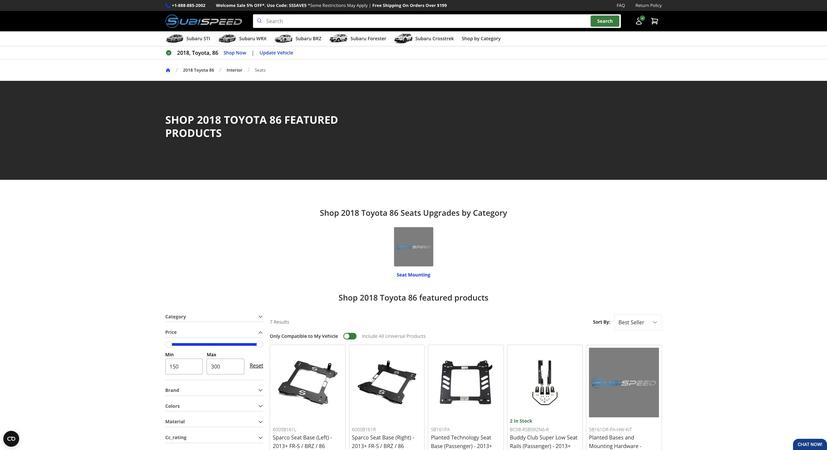 Task type: vqa. For each thing, say whether or not it's contained in the screenshot.
INCLUDE
yes



Task type: locate. For each thing, give the bounding box(es) containing it.
cc_rating button
[[165, 433, 263, 443]]

return
[[636, 2, 649, 8]]

on
[[403, 2, 409, 8]]

600sb161r sparco seat base (right) - 2013+ fr-s / brz / 86
[[352, 427, 414, 450]]

- right (right) on the bottom left of page
[[413, 434, 414, 442]]

2013+ inside 600sb161r sparco seat base (right) - 2013+ fr-s / brz / 86
[[352, 443, 367, 450]]

policy
[[651, 2, 662, 8]]

brz inside subaru brz dropdown button
[[313, 35, 322, 42]]

fr- down 600sb161l
[[289, 443, 297, 450]]

subaru sti
[[186, 35, 210, 42]]

1 horizontal spatial seats
[[401, 207, 421, 218]]

2018 toyota 86 link
[[183, 67, 220, 73], [183, 67, 214, 73]]

5 subaru from the left
[[416, 35, 432, 42]]

crosstrek
[[433, 35, 454, 42]]

1 horizontal spatial by
[[474, 35, 480, 42]]

sti
[[204, 35, 210, 42]]

subaru left sti
[[186, 35, 202, 42]]

0 horizontal spatial planted
[[431, 434, 450, 442]]

2 s from the left
[[376, 443, 379, 450]]

86 inside shop 2018 toyota 86 featured products
[[270, 113, 282, 127]]

+1-888-885-2002
[[172, 2, 206, 8]]

subaru brz button
[[275, 33, 322, 46]]

brz inside 600sb161l sparco seat base (left) - 2013+ fr-s / brz / 86
[[305, 443, 314, 450]]

(passenger) down technology
[[444, 443, 473, 450]]

subaru sti button
[[165, 33, 210, 46]]

1 horizontal spatial fr-
[[368, 443, 376, 450]]

fr-
[[289, 443, 297, 450], [368, 443, 376, 450]]

2
[[510, 418, 513, 425]]

sparco down 600sb161r
[[352, 434, 369, 442]]

colors
[[165, 403, 180, 409]]

1 vertical spatial seats
[[401, 207, 421, 218]]

sb161dr-
[[589, 427, 610, 433]]

0 horizontal spatial by
[[462, 207, 471, 218]]

by
[[474, 35, 480, 42], [462, 207, 471, 218]]

featured
[[419, 292, 453, 303]]

planted down sb161dr-
[[589, 435, 608, 442]]

subaru inside 'dropdown button'
[[351, 35, 367, 42]]

return policy link
[[636, 2, 662, 9]]

a subaru crosstrek thumbnail image image
[[394, 34, 413, 44]]

toyota,
[[192, 49, 211, 57]]

2018 for shop 2018 toyota 86 seats upgrades by category
[[341, 207, 359, 218]]

0 horizontal spatial sparco
[[273, 434, 290, 442]]

- down technology
[[474, 443, 476, 450]]

s
[[297, 443, 300, 450], [376, 443, 379, 450]]

subaru
[[186, 35, 202, 42], [239, 35, 255, 42], [296, 35, 312, 42], [351, 35, 367, 42], [416, 35, 432, 42]]

subaru left forester
[[351, 35, 367, 42]]

pa-
[[610, 427, 617, 433]]

and
[[625, 435, 635, 442]]

0 horizontal spatial base
[[303, 434, 315, 442]]

seat down 600sb161l
[[291, 434, 302, 442]]

1 vertical spatial vehicle
[[322, 333, 338, 340]]

s inside 600sb161l sparco seat base (left) - 2013+ fr-s / brz / 86
[[297, 443, 300, 450]]

1 horizontal spatial (passenger)
[[523, 443, 551, 450]]

0 horizontal spatial 2013+
[[273, 443, 288, 450]]

2013+ inside 600sb161l sparco seat base (left) - 2013+ fr-s / brz / 86
[[273, 443, 288, 450]]

shop 2018 toyota 86 featured products
[[165, 113, 338, 140]]

vehicle right my
[[322, 333, 338, 340]]

0 vertical spatial category
[[481, 35, 501, 42]]

1 fr- from the left
[[289, 443, 297, 450]]

brz inside 600sb161r sparco seat base (right) - 2013+ fr-s / brz / 86
[[384, 443, 393, 450]]

colors button
[[165, 402, 263, 412]]

shop 2018 toyota 86 seats upgrades by category
[[320, 207, 507, 218]]

1 horizontal spatial base
[[382, 434, 394, 442]]

update vehicle
[[260, 49, 293, 56]]

subaru inside dropdown button
[[239, 35, 255, 42]]

planted technology seat base (passenger) - 2013+ fr-s / brz / 86 image
[[431, 348, 501, 418]]

1 (passenger) from the left
[[444, 443, 473, 450]]

open widget image
[[3, 431, 19, 447]]

only compatible to my vehicle
[[270, 333, 338, 340]]

mounting inside planted bases and mounting hardware
[[589, 443, 613, 450]]

2013+ down 600sb161r
[[352, 443, 367, 450]]

2018 toyota 86 link down 2018, toyota, 86 in the left top of the page
[[183, 67, 214, 73]]

(passenger) inside sb161pa planted technology seat base (passenger) - 2013
[[444, 443, 473, 450]]

1 horizontal spatial 2013+
[[352, 443, 367, 450]]

planted down sb161pa
[[431, 434, 450, 442]]

1 horizontal spatial sparco
[[352, 434, 369, 442]]

seat down 600sb161r
[[370, 434, 381, 442]]

(right)
[[396, 434, 411, 442]]

featured
[[284, 113, 338, 127]]

apply
[[357, 2, 368, 8]]

- inside 600sb161l sparco seat base (left) - 2013+ fr-s / brz / 86
[[330, 434, 332, 442]]

seats down update
[[255, 67, 266, 73]]

1 horizontal spatial planted
[[589, 435, 608, 442]]

1 2013+ from the left
[[273, 443, 288, 450]]

category
[[481, 35, 501, 42], [473, 207, 507, 218]]

vehicle down a subaru brz thumbnail image
[[277, 49, 293, 56]]

| right now
[[252, 49, 254, 57]]

subaru for subaru wrx
[[239, 35, 255, 42]]

sparco inside 600sb161r sparco seat base (right) - 2013+ fr-s / brz / 86
[[352, 434, 369, 442]]

*some
[[308, 2, 322, 8]]

1 planted from the left
[[431, 434, 450, 442]]

sparco inside 600sb161l sparco seat base (left) - 2013+ fr-s / brz / 86
[[273, 434, 290, 442]]

sort
[[593, 319, 603, 325]]

subaru brz
[[296, 35, 322, 42]]

shop inside dropdown button
[[462, 35, 473, 42]]

s inside 600sb161r sparco seat base (right) - 2013+ fr-s / brz / 86
[[376, 443, 379, 450]]

888-
[[178, 2, 187, 8]]

bc08-
[[510, 427, 523, 433]]

mounting down sb161dr-
[[589, 443, 613, 450]]

subaru right a subaru brz thumbnail image
[[296, 35, 312, 42]]

super
[[540, 434, 554, 442]]

sort by:
[[593, 319, 611, 325]]

3 subaru from the left
[[296, 35, 312, 42]]

fr- down 600sb161r
[[368, 443, 376, 450]]

2013+
[[273, 443, 288, 450], [352, 443, 367, 450]]

shop now link
[[224, 49, 246, 57]]

planted inside sb161pa planted technology seat base (passenger) - 2013
[[431, 434, 450, 442]]

2002
[[196, 2, 206, 8]]

(passenger) down the club
[[523, 443, 551, 450]]

seats left upgrades
[[401, 207, 421, 218]]

base inside 600sb161l sparco seat base (left) - 2013+ fr-s / brz / 86
[[303, 434, 315, 442]]

2018 inside shop 2018 toyota 86 featured products
[[197, 113, 221, 127]]

mounting
[[408, 272, 431, 278], [589, 443, 613, 450]]

seat right technology
[[481, 434, 491, 442]]

2 (passenger) from the left
[[523, 443, 551, 450]]

interior link
[[227, 67, 248, 73], [227, 67, 242, 73]]

1 vertical spatial toyota
[[361, 207, 388, 218]]

reset button
[[250, 358, 263, 374]]

material
[[165, 419, 185, 425]]

brz
[[313, 35, 322, 42], [305, 443, 314, 450], [384, 443, 393, 450]]

low
[[556, 434, 566, 442]]

2018 toyota 86
[[183, 67, 214, 73]]

1 horizontal spatial s
[[376, 443, 379, 450]]

(passenger)
[[444, 443, 473, 450], [523, 443, 551, 450]]

2 vertical spatial toyota
[[380, 292, 406, 303]]

0 horizontal spatial fr-
[[289, 443, 297, 450]]

planted
[[431, 434, 450, 442], [589, 435, 608, 442]]

seats
[[255, 67, 266, 73], [401, 207, 421, 218]]

base left (left)
[[303, 434, 315, 442]]

update vehicle button
[[260, 49, 293, 57]]

a subaru forester thumbnail image image
[[329, 34, 348, 44]]

subaru left "crosstrek" at the top right
[[416, 35, 432, 42]]

0 horizontal spatial vehicle
[[277, 49, 293, 56]]

0 vertical spatial vehicle
[[277, 49, 293, 56]]

1 subaru from the left
[[186, 35, 202, 42]]

brz for sparco seat base (left) - 2013+ fr-s / brz / 86
[[305, 443, 314, 450]]

shop
[[165, 113, 194, 127]]

0 vertical spatial seats
[[255, 67, 266, 73]]

forester
[[368, 35, 386, 42]]

2 sparco from the left
[[352, 434, 369, 442]]

0 horizontal spatial (passenger)
[[444, 443, 473, 450]]

0 vertical spatial mounting
[[408, 272, 431, 278]]

2 horizontal spatial base
[[431, 443, 443, 450]]

subaru for subaru brz
[[296, 35, 312, 42]]

0 horizontal spatial s
[[297, 443, 300, 450]]

2 2013+ from the left
[[352, 443, 367, 450]]

subaru for subaru crosstrek
[[416, 35, 432, 42]]

sparco for sparco seat base (left) - 2013+ fr-s / brz / 86
[[273, 434, 290, 442]]

base inside 600sb161r sparco seat base (right) - 2013+ fr-s / brz / 86
[[382, 434, 394, 442]]

2 subaru from the left
[[239, 35, 255, 42]]

buddy
[[510, 434, 526, 442]]

86 inside 600sb161r sparco seat base (right) - 2013+ fr-s / brz / 86
[[398, 443, 404, 450]]

2 planted from the left
[[589, 435, 608, 442]]

toyota for shop 2018 toyota 86 seats upgrades by category
[[361, 207, 388, 218]]

a subaru sti thumbnail image image
[[165, 34, 184, 44]]

orders
[[410, 2, 425, 8]]

2 fr- from the left
[[368, 443, 376, 450]]

bases
[[609, 435, 624, 442]]

86
[[212, 49, 218, 57], [209, 67, 214, 73], [270, 113, 282, 127], [390, 207, 399, 218], [408, 292, 417, 303], [319, 443, 325, 450], [398, 443, 404, 450]]

use
[[267, 2, 275, 8]]

code:
[[276, 2, 288, 8]]

- right (left)
[[330, 434, 332, 442]]

0 vertical spatial |
[[369, 2, 371, 8]]

base inside sb161pa planted technology seat base (passenger) - 2013
[[431, 443, 443, 450]]

only
[[270, 333, 280, 340]]

1 s from the left
[[297, 443, 300, 450]]

2018 for shop 2018 toyota 86 featured products
[[360, 292, 378, 303]]

(left)
[[317, 434, 329, 442]]

brand button
[[165, 386, 263, 396]]

0 horizontal spatial mounting
[[408, 272, 431, 278]]

sparco down 600sb161l
[[273, 434, 290, 442]]

| left free
[[369, 2, 371, 8]]

base down sb161pa
[[431, 443, 443, 450]]

planted bases and mounting hardware - 2013+ft86 image
[[589, 348, 659, 418]]

a subaru brz thumbnail image image
[[275, 34, 293, 44]]

0 horizontal spatial |
[[252, 49, 254, 57]]

shipping
[[383, 2, 401, 8]]

base left (right) on the bottom left of page
[[382, 434, 394, 442]]

button image
[[635, 17, 643, 25]]

welcome sale 5% off*. use code: sssave5
[[216, 2, 307, 8]]

s for (left)
[[297, 443, 300, 450]]

subaru crosstrek button
[[394, 33, 454, 46]]

seat right low
[[567, 434, 578, 442]]

1 horizontal spatial mounting
[[589, 443, 613, 450]]

mounting up shop 2018 toyota 86 featured products
[[408, 272, 431, 278]]

1 vertical spatial category
[[473, 207, 507, 218]]

planted inside planted bases and mounting hardware
[[589, 435, 608, 442]]

sb161dr-pa-hw-kit
[[589, 427, 632, 433]]

4 subaru from the left
[[351, 35, 367, 42]]

fr- inside 600sb161l sparco seat base (left) - 2013+ fr-s / brz / 86
[[289, 443, 297, 450]]

seat up shop 2018 toyota 86 featured products
[[397, 272, 407, 278]]

subaru left wrx
[[239, 35, 255, 42]]

sparco seat base (right) - 2013+ fr-s / brz / 86 image
[[352, 348, 422, 418]]

all
[[379, 333, 384, 340]]

seat inside 600sb161r sparco seat base (right) - 2013+ fr-s / brz / 86
[[370, 434, 381, 442]]

- down super at the bottom right of page
[[553, 443, 554, 450]]

0 vertical spatial by
[[474, 35, 480, 42]]

buddy club super low seat rails (passenger) - 2013+ fr-s / brz / 86 image
[[510, 348, 580, 418]]

seat mounting image image
[[394, 227, 434, 267]]

subaru crosstrek
[[416, 35, 454, 42]]

1 sparco from the left
[[273, 434, 290, 442]]

subaru forester
[[351, 35, 386, 42]]

fr- inside 600sb161r sparco seat base (right) - 2013+ fr-s / brz / 86
[[368, 443, 376, 450]]

seat mounting link
[[397, 269, 431, 278]]

price
[[165, 329, 177, 336]]

1 vertical spatial mounting
[[589, 443, 613, 450]]

2013+ down 600sb161l
[[273, 443, 288, 450]]

select... image
[[653, 320, 658, 325]]



Task type: describe. For each thing, give the bounding box(es) containing it.
seat inside sb161pa planted technology seat base (passenger) - 2013
[[481, 434, 491, 442]]

technology
[[451, 434, 479, 442]]

include
[[362, 333, 378, 340]]

seats link
[[255, 67, 271, 73]]

sparco seat base (left) - 2013+ fr-s / brz / 86 image
[[273, 348, 343, 418]]

seat inside 2 in stock bc08-rsbsrzn6-r buddy club super low seat rails (passenger) - 2013
[[567, 434, 578, 442]]

faq
[[617, 2, 625, 8]]

my
[[314, 333, 321, 340]]

Max text field
[[207, 359, 244, 375]]

shop for shop 2018 toyota 86 seats upgrades by category
[[320, 207, 339, 218]]

600sb161l
[[273, 427, 297, 433]]

by:
[[604, 319, 611, 325]]

fr- for sparco seat base (left) - 2013+ fr-s / brz / 86
[[289, 443, 297, 450]]

free
[[372, 2, 382, 8]]

category inside dropdown button
[[481, 35, 501, 42]]

1 vertical spatial |
[[252, 49, 254, 57]]

subaru for subaru forester
[[351, 35, 367, 42]]

Select... button
[[614, 315, 662, 331]]

toyota for shop 2018 toyota 86 featured products
[[380, 292, 406, 303]]

shop by category button
[[462, 33, 501, 46]]

2018,
[[177, 49, 191, 57]]

rails
[[510, 443, 522, 450]]

1 horizontal spatial vehicle
[[322, 333, 338, 340]]

- inside 2 in stock bc08-rsbsrzn6-r buddy club super low seat rails (passenger) - 2013
[[553, 443, 554, 450]]

home image
[[165, 67, 171, 73]]

1 vertical spatial by
[[462, 207, 471, 218]]

sparco for sparco seat base (right) - 2013+ fr-s / brz / 86
[[352, 434, 369, 442]]

s for (right)
[[376, 443, 379, 450]]

shop now
[[224, 49, 246, 56]]

minimum slider
[[165, 342, 172, 348]]

shop by category
[[462, 35, 501, 42]]

may
[[347, 2, 356, 8]]

search
[[598, 18, 613, 24]]

search input field
[[253, 14, 621, 28]]

2013+ for sparco seat base (right) - 2013+ fr-s / brz / 86
[[352, 443, 367, 450]]

885-
[[187, 2, 196, 8]]

base for (right)
[[382, 434, 394, 442]]

category button
[[165, 312, 263, 322]]

seat mounting
[[397, 272, 431, 278]]

max
[[207, 352, 216, 358]]

in
[[514, 418, 519, 425]]

by inside dropdown button
[[474, 35, 480, 42]]

- inside sb161pa planted technology seat base (passenger) - 2013
[[474, 443, 476, 450]]

maximum slider
[[257, 342, 263, 348]]

+1-
[[172, 2, 178, 8]]

sb161pa
[[431, 427, 450, 433]]

subaru wrx
[[239, 35, 267, 42]]

2013+ for sparco seat base (left) - 2013+ fr-s / brz / 86
[[273, 443, 288, 450]]

2 in stock bc08-rsbsrzn6-r buddy club super low seat rails (passenger) - 2013
[[510, 418, 578, 451]]

7
[[270, 319, 273, 325]]

$199
[[437, 2, 447, 8]]

faq link
[[617, 2, 625, 9]]

0 horizontal spatial seats
[[255, 67, 266, 73]]

subaru for subaru sti
[[186, 35, 202, 42]]

to
[[308, 333, 313, 340]]

include all universal products
[[362, 333, 426, 340]]

5%
[[247, 2, 253, 8]]

0 vertical spatial toyota
[[194, 67, 208, 73]]

hw-
[[617, 427, 626, 433]]

subispeed logo image
[[165, 14, 242, 28]]

a subaru wrx thumbnail image image
[[218, 34, 237, 44]]

brand
[[165, 387, 179, 394]]

vehicle inside button
[[277, 49, 293, 56]]

material button
[[165, 417, 263, 427]]

price button
[[165, 328, 263, 338]]

shop for shop now
[[224, 49, 235, 56]]

shop for shop by category
[[462, 35, 473, 42]]

results
[[274, 319, 289, 325]]

subaru wrx button
[[218, 33, 267, 46]]

600sb161l sparco seat base (left) - 2013+ fr-s / brz / 86
[[273, 427, 332, 450]]

return policy
[[636, 2, 662, 8]]

shop for shop 2018 toyota 86 featured products
[[339, 292, 358, 303]]

hardware
[[614, 443, 639, 450]]

2018 for shop 2018 toyota 86 featured products
[[197, 113, 221, 127]]

sssave5
[[289, 2, 307, 8]]

subaru forester button
[[329, 33, 386, 46]]

products
[[165, 126, 222, 140]]

cc_rating
[[165, 435, 187, 441]]

Min text field
[[165, 359, 203, 375]]

*some restrictions may apply | free shipping on orders over $199
[[308, 2, 447, 8]]

+1-888-885-2002 link
[[172, 2, 206, 9]]

stock
[[520, 418, 532, 425]]

- inside 600sb161r sparco seat base (right) - 2013+ fr-s / brz / 86
[[413, 434, 414, 442]]

base for (left)
[[303, 434, 315, 442]]

2018 toyota 86 link down "toyota,"
[[183, 67, 220, 73]]

brz for sparco seat base (right) - 2013+ fr-s / brz / 86
[[384, 443, 393, 450]]

(passenger) inside 2 in stock bc08-rsbsrzn6-r buddy club super low seat rails (passenger) - 2013
[[523, 443, 551, 450]]

over
[[426, 2, 436, 8]]

interior
[[227, 67, 242, 73]]

rsbsrzn6-
[[523, 427, 546, 433]]

r
[[546, 427, 549, 433]]

wrx
[[256, 35, 267, 42]]

86 inside 600sb161l sparco seat base (left) - 2013+ fr-s / brz / 86
[[319, 443, 325, 450]]

2018, toyota, 86
[[177, 49, 218, 57]]

off*.
[[254, 2, 266, 8]]

universal
[[385, 333, 406, 340]]

category
[[165, 314, 186, 320]]

seat inside 600sb161l sparco seat base (left) - 2013+ fr-s / brz / 86
[[291, 434, 302, 442]]

toyota
[[224, 113, 267, 127]]

products
[[407, 333, 426, 340]]

fr- for sparco seat base (right) - 2013+ fr-s / brz / 86
[[368, 443, 376, 450]]

sale
[[237, 2, 246, 8]]

7 results
[[270, 319, 289, 325]]

1 horizontal spatial |
[[369, 2, 371, 8]]

planted bases and mounting hardware 
[[589, 435, 642, 451]]



